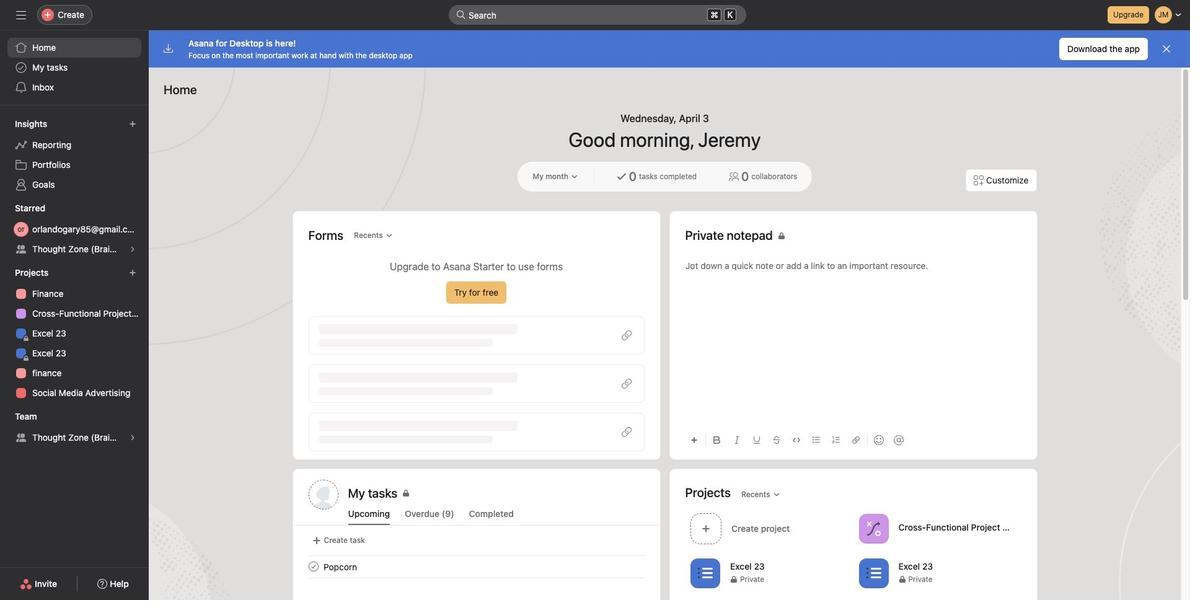 Task type: locate. For each thing, give the bounding box(es) containing it.
italics image
[[733, 437, 741, 444]]

link image
[[852, 437, 860, 444]]

1 horizontal spatial list item
[[686, 510, 854, 548]]

1 vertical spatial list item
[[294, 556, 660, 578]]

projects element
[[0, 262, 149, 406]]

0 horizontal spatial list item
[[294, 556, 660, 578]]

list item
[[686, 510, 854, 548], [294, 556, 660, 578]]

toolbar
[[686, 426, 1022, 454]]

see details, thought zone (brainstorm space) image
[[129, 246, 136, 253]]

numbered list image
[[833, 437, 840, 444]]

starred element
[[0, 197, 149, 262]]

code image
[[793, 437, 800, 444]]

Mark complete checkbox
[[306, 559, 321, 574]]

list image
[[866, 566, 881, 581]]

dismiss image
[[1162, 44, 1172, 54]]

hide sidebar image
[[16, 10, 26, 20]]

None field
[[449, 5, 747, 25]]



Task type: vqa. For each thing, say whether or not it's contained in the screenshot.
Mark complete option
yes



Task type: describe. For each thing, give the bounding box(es) containing it.
mark complete image
[[306, 559, 321, 574]]

bulleted list image
[[813, 437, 820, 444]]

bold image
[[714, 437, 721, 444]]

line_and_symbols image
[[866, 521, 881, 536]]

new project or portfolio image
[[129, 269, 136, 277]]

strikethrough image
[[773, 437, 780, 444]]

add profile photo image
[[309, 480, 338, 510]]

prominent image
[[456, 10, 466, 20]]

Search tasks, projects, and more text field
[[449, 5, 747, 25]]

global element
[[0, 30, 149, 105]]

0 vertical spatial list item
[[686, 510, 854, 548]]

at mention image
[[894, 435, 904, 445]]

insights element
[[0, 113, 149, 197]]

see details, thought zone (brainstorm space) image
[[129, 434, 136, 442]]

new insights image
[[129, 120, 136, 128]]

list image
[[698, 566, 713, 581]]

insert an object image
[[691, 437, 698, 444]]

teams element
[[0, 406, 149, 450]]

underline image
[[753, 437, 761, 444]]



